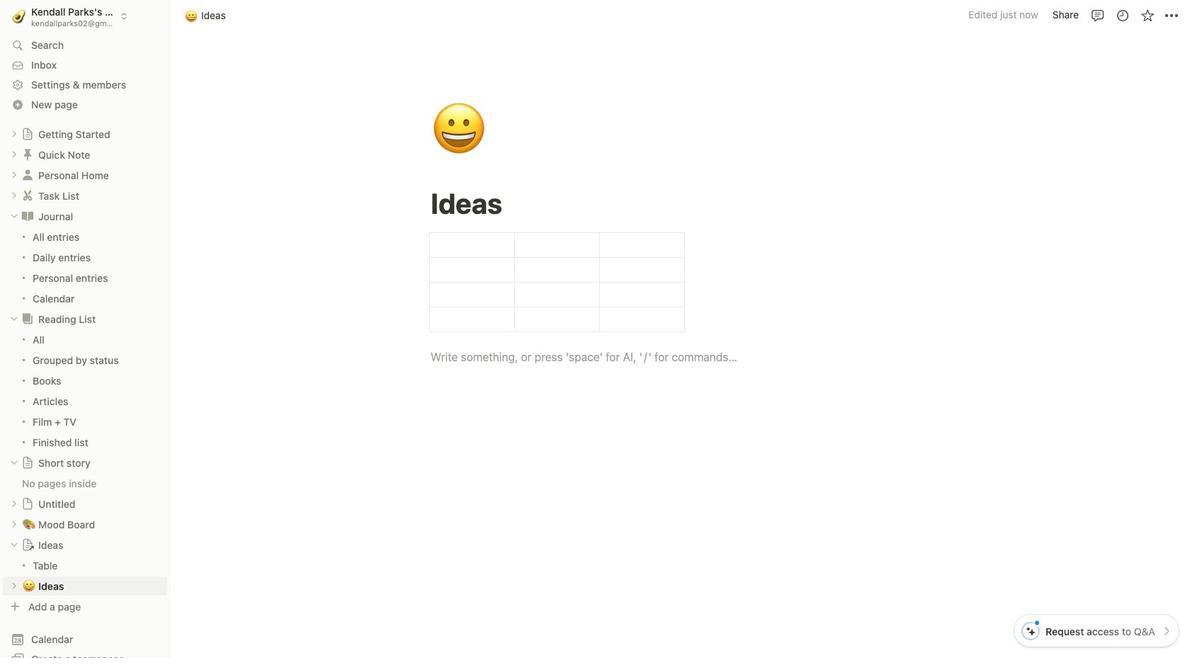Task type: locate. For each thing, give the bounding box(es) containing it.
1 vertical spatial group
[[0, 329, 170, 453]]

2 vertical spatial close image
[[10, 541, 18, 549]]

favorite image
[[1140, 8, 1155, 22]]

1 open image from the top
[[10, 150, 18, 159]]

change page icon image
[[21, 128, 34, 140], [21, 148, 35, 162], [21, 168, 35, 182], [21, 189, 35, 203], [21, 209, 35, 223], [21, 312, 35, 326], [21, 456, 34, 469], [21, 498, 34, 510], [21, 539, 34, 551]]

0 vertical spatial group
[[0, 227, 170, 309]]

🎨 image
[[23, 516, 35, 532]]

0 vertical spatial close image
[[10, 315, 18, 323]]

2 vertical spatial open image
[[10, 520, 18, 529]]

0 horizontal spatial 😀 image
[[23, 578, 35, 594]]

2 open image from the top
[[10, 500, 18, 508]]

2 close image from the top
[[10, 459, 18, 467]]

1 group from the top
[[0, 227, 170, 309]]

change page icon image for second open image from the top
[[21, 168, 35, 182]]

close image
[[10, 212, 18, 221]]

😀 image
[[185, 7, 198, 24], [432, 94, 487, 166], [23, 578, 35, 594]]

1 vertical spatial 😀 image
[[432, 94, 487, 166]]

group
[[0, 227, 170, 309], [0, 329, 170, 453]]

1 horizontal spatial 😀 image
[[185, 7, 198, 24]]

open image
[[10, 150, 18, 159], [10, 171, 18, 179], [10, 191, 18, 200], [10, 582, 18, 590]]

comments image
[[1091, 8, 1105, 22]]

close image
[[10, 315, 18, 323], [10, 459, 18, 467], [10, 541, 18, 549]]

1 vertical spatial close image
[[10, 459, 18, 467]]

2 group from the top
[[0, 329, 170, 453]]

1 open image from the top
[[10, 130, 18, 138]]

3 close image from the top
[[10, 541, 18, 549]]

3 open image from the top
[[10, 520, 18, 529]]

0 vertical spatial 😀 image
[[185, 7, 198, 24]]

1 vertical spatial open image
[[10, 500, 18, 508]]

open image
[[10, 130, 18, 138], [10, 500, 18, 508], [10, 520, 18, 529]]

0 vertical spatial open image
[[10, 130, 18, 138]]

2 open image from the top
[[10, 171, 18, 179]]



Task type: describe. For each thing, give the bounding box(es) containing it.
change page icon image for second open icon from the top
[[21, 498, 34, 510]]

3 open image from the top
[[10, 191, 18, 200]]

change page icon image for close icon
[[21, 209, 35, 223]]

2 horizontal spatial 😀 image
[[432, 94, 487, 166]]

🥑 image
[[12, 7, 26, 25]]

change page icon image for third open icon from the bottom of the page
[[21, 128, 34, 140]]

2 vertical spatial 😀 image
[[23, 578, 35, 594]]

1 close image from the top
[[10, 315, 18, 323]]

change page icon image for first open image from the top of the page
[[21, 148, 35, 162]]

change page icon image for third open image from the top of the page
[[21, 189, 35, 203]]

updates image
[[1116, 8, 1130, 22]]

4 open image from the top
[[10, 582, 18, 590]]



Task type: vqa. For each thing, say whether or not it's contained in the screenshot.
🎨 icon
yes



